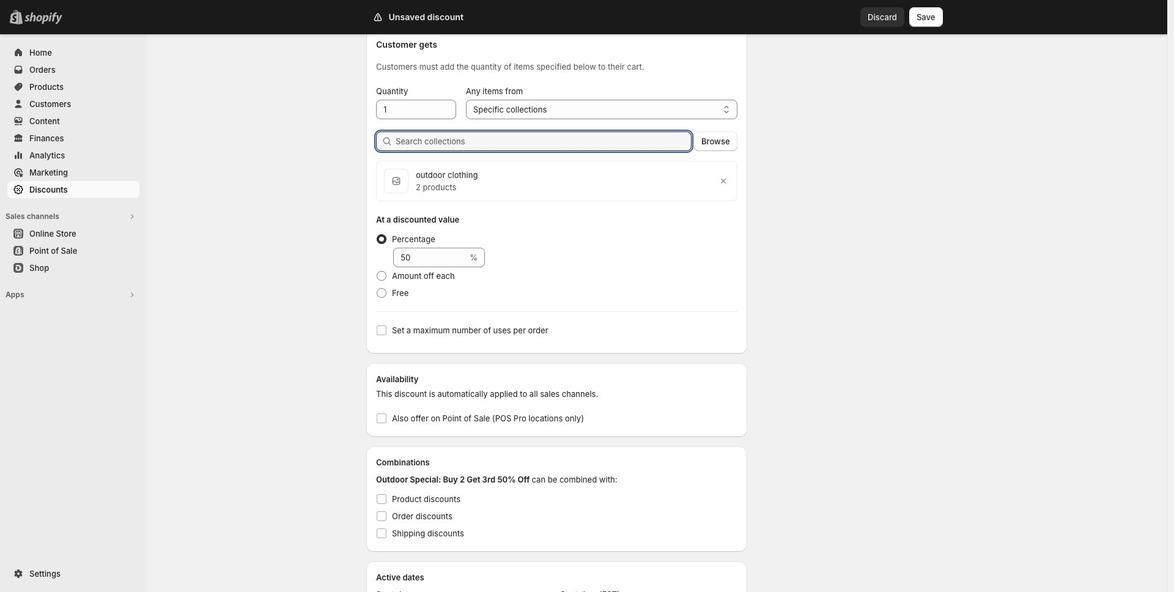 Task type: locate. For each thing, give the bounding box(es) containing it.
Search collections text field
[[396, 132, 692, 151]]

None text field
[[376, 100, 456, 119], [393, 248, 468, 267], [376, 100, 456, 119], [393, 248, 468, 267]]



Task type: describe. For each thing, give the bounding box(es) containing it.
shopify image
[[24, 12, 62, 24]]



Task type: vqa. For each thing, say whether or not it's contained in the screenshot.
store
no



